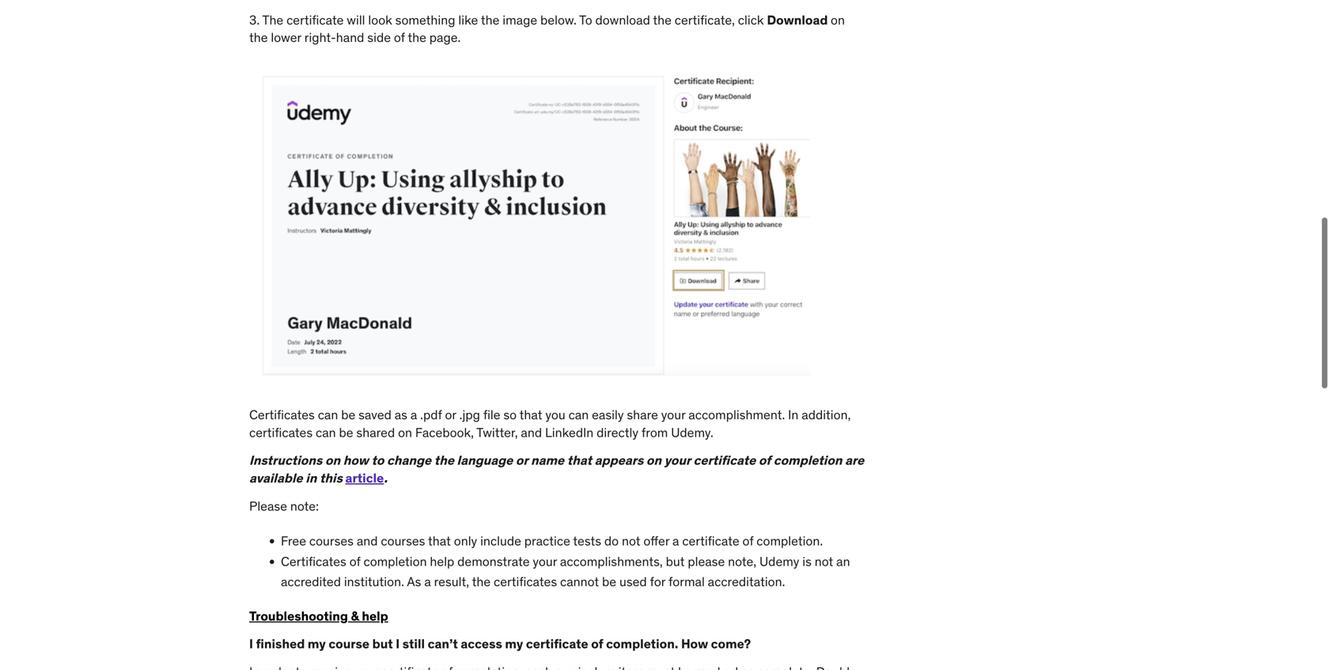 Task type: vqa. For each thing, say whether or not it's contained in the screenshot.
a in the certificates can be saved as a .pdf or .jpg file so that you can easily share your accomplishment. in addition, certificates can be shared on facebook, twitter, and linkedin directly from udemy.
yes



Task type: describe. For each thing, give the bounding box(es) containing it.
troubleshooting
[[249, 608, 348, 624]]

udemy.
[[671, 425, 713, 441]]

will
[[347, 12, 365, 28]]

article .
[[345, 470, 388, 486]]

finished
[[256, 636, 305, 652]]

do
[[604, 533, 619, 549]]

come?
[[711, 636, 751, 652]]

.jpg
[[459, 407, 480, 423]]

as
[[407, 574, 421, 590]]

on the lower right-hand side of the page.
[[249, 12, 845, 46]]

help inside certificates of completion help demonstrate your accomplishments, but please note, udemy is not an accredited institution.
[[430, 553, 454, 570]]

appears
[[595, 452, 644, 469]]

twitter,
[[477, 425, 518, 441]]

image
[[503, 12, 537, 28]]

1 horizontal spatial certificates
[[494, 574, 557, 590]]

1 vertical spatial be
[[339, 425, 353, 441]]

is
[[802, 553, 812, 570]]

the inside instructions on how to change the language or name that appears on your certificate of completion are available in this
[[434, 452, 454, 469]]

but inside certificates of completion help demonstrate your accomplishments, but please note, udemy is not an accredited institution.
[[666, 553, 685, 570]]

certificates for certificates of completion help demonstrate your accomplishments, but please note, udemy is not an accredited institution.
[[281, 553, 346, 570]]

on inside certificates can be saved as a .pdf or .jpg file so that you can easily share your accomplishment. in addition, certificates can be shared on facebook, twitter, and linkedin directly from udemy.
[[398, 425, 412, 441]]

look
[[368, 12, 392, 28]]

easily
[[592, 407, 624, 423]]

instructions
[[249, 452, 322, 469]]

shared
[[356, 425, 395, 441]]

completion inside certificates of completion help demonstrate your accomplishments, but please note, udemy is not an accredited institution.
[[364, 553, 427, 570]]

click
[[738, 12, 764, 28]]

free courses and courses that only include practice tests do not offer a certificate of completion.
[[281, 533, 823, 549]]

addition,
[[802, 407, 851, 423]]

i finished my course but i still can't access my certificate of completion. how come?
[[249, 636, 751, 652]]

your inside instructions on how to change the language or name that appears on your certificate of completion are available in this
[[664, 452, 691, 469]]

used
[[619, 574, 647, 590]]

certificates of completion help demonstrate your accomplishments, but please note, udemy is not an accredited institution.
[[281, 553, 850, 590]]

3.
[[249, 12, 260, 28]]

available
[[249, 470, 303, 486]]

include
[[480, 533, 521, 549]]

from
[[642, 425, 668, 441]]

practice
[[524, 533, 570, 549]]

certificate down cannot
[[526, 636, 588, 652]]

like
[[458, 12, 478, 28]]

1 courses from the left
[[309, 533, 354, 549]]

to
[[579, 12, 592, 28]]

change
[[387, 452, 431, 469]]

your inside certificates of completion help demonstrate your accomplishments, but please note, udemy is not an accredited institution.
[[533, 553, 557, 570]]

in
[[306, 470, 317, 486]]

3. the certificate will look something like the image below. to download the certificate, click download
[[249, 12, 831, 28]]

2 courses from the left
[[381, 533, 425, 549]]

access
[[461, 636, 502, 652]]

.pdf
[[420, 407, 442, 423]]

saved
[[359, 407, 392, 423]]

how
[[343, 452, 369, 469]]

you
[[545, 407, 565, 423]]

on down the from
[[646, 452, 662, 469]]

of down as a result, the certificates cannot be used for formal accreditation.
[[591, 636, 603, 652]]

that inside instructions on how to change the language or name that appears on your certificate of completion are available in this
[[567, 452, 592, 469]]

download
[[767, 12, 828, 28]]

2 i from the left
[[396, 636, 400, 652]]

or for language
[[516, 452, 528, 469]]

institution.
[[344, 574, 404, 590]]

accreditation.
[[708, 574, 785, 590]]

language
[[457, 452, 513, 469]]

as a result, the certificates cannot be used for formal accreditation.
[[407, 574, 785, 590]]

the right download on the top left
[[653, 12, 672, 28]]

1 vertical spatial help
[[362, 608, 388, 624]]

download
[[595, 12, 650, 28]]

udemy
[[760, 553, 799, 570]]

page.
[[429, 29, 461, 46]]

can left saved
[[318, 407, 338, 423]]

not inside certificates of completion help demonstrate your accomplishments, but please note, udemy is not an accredited institution.
[[815, 553, 833, 570]]

instructions on how to change the language or name that appears on your certificate of completion are available in this
[[249, 452, 864, 486]]

the right like
[[481, 12, 500, 28]]

completion inside instructions on how to change the language or name that appears on your certificate of completion are available in this
[[774, 452, 842, 469]]

note:
[[290, 498, 319, 514]]

how
[[681, 636, 708, 652]]

the
[[262, 12, 283, 28]]

tests
[[573, 533, 601, 549]]

share
[[627, 407, 658, 423]]

an
[[836, 553, 850, 570]]

offer
[[644, 533, 669, 549]]

in
[[788, 407, 799, 423]]

right-
[[304, 29, 336, 46]]

.
[[384, 470, 388, 486]]

lower
[[271, 29, 301, 46]]

2 my from the left
[[505, 636, 523, 652]]

facebook,
[[415, 425, 474, 441]]

directly
[[597, 425, 638, 441]]



Task type: locate. For each thing, give the bounding box(es) containing it.
1 vertical spatial but
[[372, 636, 393, 652]]

certificates down demonstrate
[[494, 574, 557, 590]]

note,
[[728, 553, 757, 570]]

1 horizontal spatial my
[[505, 636, 523, 652]]

certificates can be saved as a .pdf or .jpg file so that you can easily share your accomplishment. in addition, certificates can be shared on facebook, twitter, and linkedin directly from udemy.
[[249, 407, 851, 441]]

be down accomplishments,
[[602, 574, 616, 590]]

courses
[[309, 533, 354, 549], [381, 533, 425, 549]]

0 horizontal spatial help
[[362, 608, 388, 624]]

courses up as
[[381, 533, 425, 549]]

as
[[395, 407, 407, 423]]

0 horizontal spatial i
[[249, 636, 253, 652]]

1 horizontal spatial completion
[[774, 452, 842, 469]]

of inside on the lower right-hand side of the page.
[[394, 29, 405, 46]]

certificates up instructions
[[249, 425, 313, 441]]

0 horizontal spatial my
[[308, 636, 326, 652]]

i left finished
[[249, 636, 253, 652]]

your
[[661, 407, 686, 423], [664, 452, 691, 469], [533, 553, 557, 570]]

still
[[403, 636, 425, 652]]

0 vertical spatial completion.
[[757, 533, 823, 549]]

i
[[249, 636, 253, 652], [396, 636, 400, 652]]

side
[[367, 29, 391, 46]]

1 horizontal spatial i
[[396, 636, 400, 652]]

0 vertical spatial that
[[520, 407, 542, 423]]

linkedin
[[545, 425, 594, 441]]

completion
[[774, 452, 842, 469], [364, 553, 427, 570]]

certificate.jpg image
[[256, 70, 848, 379]]

that left "only"
[[428, 533, 451, 549]]

your up the from
[[661, 407, 686, 423]]

certificate up right-
[[286, 12, 344, 28]]

but left the still
[[372, 636, 393, 652]]

something
[[395, 12, 455, 28]]

be up how
[[339, 425, 353, 441]]

course
[[329, 636, 370, 652]]

of down accomplishment.
[[759, 452, 771, 469]]

only
[[454, 533, 477, 549]]

1 vertical spatial completion
[[364, 553, 427, 570]]

a inside certificates can be saved as a .pdf or .jpg file so that you can easily share your accomplishment. in addition, certificates can be shared on facebook, twitter, and linkedin directly from udemy.
[[410, 407, 417, 423]]

2 horizontal spatial that
[[567, 452, 592, 469]]

a right the offer
[[673, 533, 679, 549]]

or inside instructions on how to change the language or name that appears on your certificate of completion are available in this
[[516, 452, 528, 469]]

your down udemy.
[[664, 452, 691, 469]]

be left saved
[[341, 407, 355, 423]]

be
[[341, 407, 355, 423], [339, 425, 353, 441], [602, 574, 616, 590]]

1 vertical spatial certificates
[[494, 574, 557, 590]]

0 horizontal spatial not
[[622, 533, 641, 549]]

0 horizontal spatial a
[[410, 407, 417, 423]]

of inside certificates of completion help demonstrate your accomplishments, but please note, udemy is not an accredited institution.
[[349, 553, 360, 570]]

on right download
[[831, 12, 845, 28]]

my right access
[[505, 636, 523, 652]]

a right as
[[424, 574, 431, 590]]

0 horizontal spatial courses
[[309, 533, 354, 549]]

to
[[371, 452, 384, 469]]

2 vertical spatial that
[[428, 533, 451, 549]]

certificates for certificates can be saved as a .pdf or .jpg file so that you can easily share your accomplishment. in addition, certificates can be shared on facebook, twitter, and linkedin directly from udemy.
[[249, 407, 315, 423]]

please note:
[[249, 498, 322, 514]]

can
[[318, 407, 338, 423], [569, 407, 589, 423], [316, 425, 336, 441]]

so
[[503, 407, 517, 423]]

2 vertical spatial your
[[533, 553, 557, 570]]

certificate up please
[[682, 533, 739, 549]]

and
[[521, 425, 542, 441], [357, 533, 378, 549]]

1 vertical spatial or
[[516, 452, 528, 469]]

certificates inside certificates can be saved as a .pdf or .jpg file so that you can easily share your accomplishment. in addition, certificates can be shared on facebook, twitter, and linkedin directly from udemy.
[[249, 425, 313, 441]]

that right so
[[520, 407, 542, 423]]

not
[[622, 533, 641, 549], [815, 553, 833, 570]]

0 horizontal spatial that
[[428, 533, 451, 549]]

1 horizontal spatial that
[[520, 407, 542, 423]]

1 i from the left
[[249, 636, 253, 652]]

0 vertical spatial but
[[666, 553, 685, 570]]

or up the 'facebook,'
[[445, 407, 456, 423]]

the down demonstrate
[[472, 574, 491, 590]]

please
[[688, 553, 725, 570]]

1 horizontal spatial or
[[516, 452, 528, 469]]

the
[[481, 12, 500, 28], [653, 12, 672, 28], [249, 29, 268, 46], [408, 29, 426, 46], [434, 452, 454, 469], [472, 574, 491, 590]]

the down the 3.
[[249, 29, 268, 46]]

this
[[320, 470, 343, 486]]

2 horizontal spatial a
[[673, 533, 679, 549]]

a right "as"
[[410, 407, 417, 423]]

1 vertical spatial a
[[673, 533, 679, 549]]

that inside certificates can be saved as a .pdf or .jpg file so that you can easily share your accomplishment. in addition, certificates can be shared on facebook, twitter, and linkedin directly from udemy.
[[520, 407, 542, 423]]

1 vertical spatial that
[[567, 452, 592, 469]]

1 horizontal spatial help
[[430, 553, 454, 570]]

my down troubleshooting & help
[[308, 636, 326, 652]]

help
[[430, 553, 454, 570], [362, 608, 388, 624]]

certificate inside instructions on how to change the language or name that appears on your certificate of completion are available in this
[[694, 452, 756, 469]]

1 vertical spatial certificates
[[281, 553, 346, 570]]

0 horizontal spatial and
[[357, 533, 378, 549]]

0 vertical spatial certificates
[[249, 425, 313, 441]]

0 vertical spatial or
[[445, 407, 456, 423]]

help right the &
[[362, 608, 388, 624]]

1 horizontal spatial not
[[815, 553, 833, 570]]

the down something
[[408, 29, 426, 46]]

1 horizontal spatial and
[[521, 425, 542, 441]]

your inside certificates can be saved as a .pdf or .jpg file so that you can easily share your accomplishment. in addition, certificates can be shared on facebook, twitter, and linkedin directly from udemy.
[[661, 407, 686, 423]]

accomplishment.
[[689, 407, 785, 423]]

and inside certificates can be saved as a .pdf or .jpg file so that you can easily share your accomplishment. in addition, certificates can be shared on facebook, twitter, and linkedin directly from udemy.
[[521, 425, 542, 441]]

1 horizontal spatial completion.
[[757, 533, 823, 549]]

0 horizontal spatial but
[[372, 636, 393, 652]]

not right the do at the left bottom
[[622, 533, 641, 549]]

0 vertical spatial certificates
[[249, 407, 315, 423]]

1 vertical spatial your
[[664, 452, 691, 469]]

or for .pdf
[[445, 407, 456, 423]]

accomplishments,
[[560, 553, 663, 570]]

and up institution. on the left bottom
[[357, 533, 378, 549]]

i left the still
[[396, 636, 400, 652]]

0 vertical spatial your
[[661, 407, 686, 423]]

on up this
[[325, 452, 340, 469]]

0 vertical spatial not
[[622, 533, 641, 549]]

on down "as"
[[398, 425, 412, 441]]

of up institution. on the left bottom
[[349, 553, 360, 570]]

the down the 'facebook,'
[[434, 452, 454, 469]]

0 horizontal spatial completion.
[[606, 636, 678, 652]]

certificates
[[249, 425, 313, 441], [494, 574, 557, 590]]

cannot
[[560, 574, 599, 590]]

1 my from the left
[[308, 636, 326, 652]]

of inside instructions on how to change the language or name that appears on your certificate of completion are available in this
[[759, 452, 771, 469]]

of up note, at bottom
[[743, 533, 754, 549]]

completion. left how
[[606, 636, 678, 652]]

troubleshooting & help
[[249, 608, 388, 624]]

not right is
[[815, 553, 833, 570]]

1 vertical spatial and
[[357, 533, 378, 549]]

completion.
[[757, 533, 823, 549], [606, 636, 678, 652]]

hand
[[336, 29, 364, 46]]

0 vertical spatial help
[[430, 553, 454, 570]]

your down the practice
[[533, 553, 557, 570]]

1 horizontal spatial a
[[424, 574, 431, 590]]

or left name
[[516, 452, 528, 469]]

completion up as
[[364, 553, 427, 570]]

or inside certificates can be saved as a .pdf or .jpg file so that you can easily share your accomplishment. in addition, certificates can be shared on facebook, twitter, and linkedin directly from udemy.
[[445, 407, 456, 423]]

certificate,
[[675, 12, 735, 28]]

certificates inside certificates can be saved as a .pdf or .jpg file so that you can easily share your accomplishment. in addition, certificates can be shared on facebook, twitter, and linkedin directly from udemy.
[[249, 407, 315, 423]]

and up name
[[521, 425, 542, 441]]

file
[[483, 407, 500, 423]]

0 vertical spatial be
[[341, 407, 355, 423]]

0 horizontal spatial completion
[[364, 553, 427, 570]]

certificates up accredited
[[281, 553, 346, 570]]

courses right free
[[309, 533, 354, 549]]

can't
[[428, 636, 458, 652]]

result,
[[434, 574, 469, 590]]

2 vertical spatial be
[[602, 574, 616, 590]]

1 vertical spatial completion.
[[606, 636, 678, 652]]

for
[[650, 574, 665, 590]]

article link
[[345, 470, 384, 486]]

&
[[351, 608, 359, 624]]

can up this
[[316, 425, 336, 441]]

certificate down udemy.
[[694, 452, 756, 469]]

0 vertical spatial and
[[521, 425, 542, 441]]

on inside on the lower right-hand side of the page.
[[831, 12, 845, 28]]

certificates up instructions
[[249, 407, 315, 423]]

article
[[345, 470, 384, 486]]

certificates
[[249, 407, 315, 423], [281, 553, 346, 570]]

name
[[531, 452, 564, 469]]

can up "linkedin"
[[569, 407, 589, 423]]

of
[[394, 29, 405, 46], [759, 452, 771, 469], [743, 533, 754, 549], [349, 553, 360, 570], [591, 636, 603, 652]]

or
[[445, 407, 456, 423], [516, 452, 528, 469]]

0 horizontal spatial or
[[445, 407, 456, 423]]

completion left "are"
[[774, 452, 842, 469]]

help up the result,
[[430, 553, 454, 570]]

completion. up udemy
[[757, 533, 823, 549]]

of right side
[[394, 29, 405, 46]]

but up formal
[[666, 553, 685, 570]]

1 horizontal spatial courses
[[381, 533, 425, 549]]

2 vertical spatial a
[[424, 574, 431, 590]]

0 vertical spatial a
[[410, 407, 417, 423]]

free
[[281, 533, 306, 549]]

but
[[666, 553, 685, 570], [372, 636, 393, 652]]

formal
[[669, 574, 705, 590]]

1 vertical spatial not
[[815, 553, 833, 570]]

accredited
[[281, 574, 341, 590]]

are
[[845, 452, 864, 469]]

0 horizontal spatial certificates
[[249, 425, 313, 441]]

below.
[[540, 12, 577, 28]]

demonstrate
[[457, 553, 530, 570]]

on
[[831, 12, 845, 28], [398, 425, 412, 441], [325, 452, 340, 469], [646, 452, 662, 469]]

1 horizontal spatial but
[[666, 553, 685, 570]]

please
[[249, 498, 287, 514]]

that down "linkedin"
[[567, 452, 592, 469]]

certificates inside certificates of completion help demonstrate your accomplishments, but please note, udemy is not an accredited institution.
[[281, 553, 346, 570]]

0 vertical spatial completion
[[774, 452, 842, 469]]



